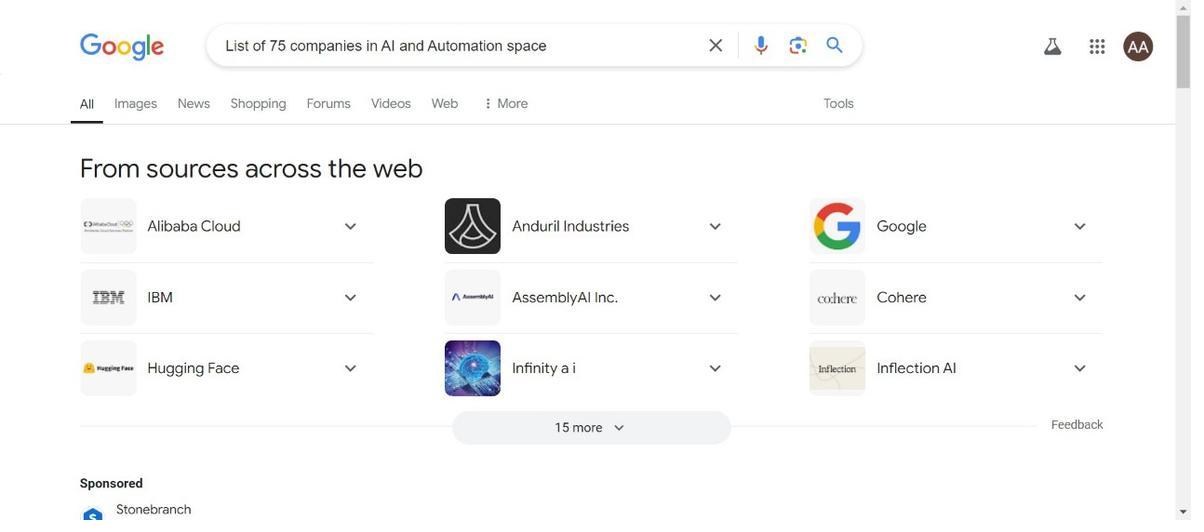 Task type: locate. For each thing, give the bounding box(es) containing it.
Search text field
[[226, 25, 694, 66]]

search labs image
[[1042, 35, 1064, 58]]

list
[[70, 82, 536, 123]]

go to google home image
[[80, 34, 165, 61]]

15 more items element
[[555, 420, 603, 436]]

None search field
[[57, 23, 881, 66]]

list item
[[70, 82, 103, 123]]

search by voice image
[[750, 34, 773, 56]]



Task type: describe. For each thing, give the bounding box(es) containing it.
search by image image
[[788, 34, 810, 56]]



Task type: vqa. For each thing, say whether or not it's contained in the screenshot.
"Search Labs" IMAGE
yes



